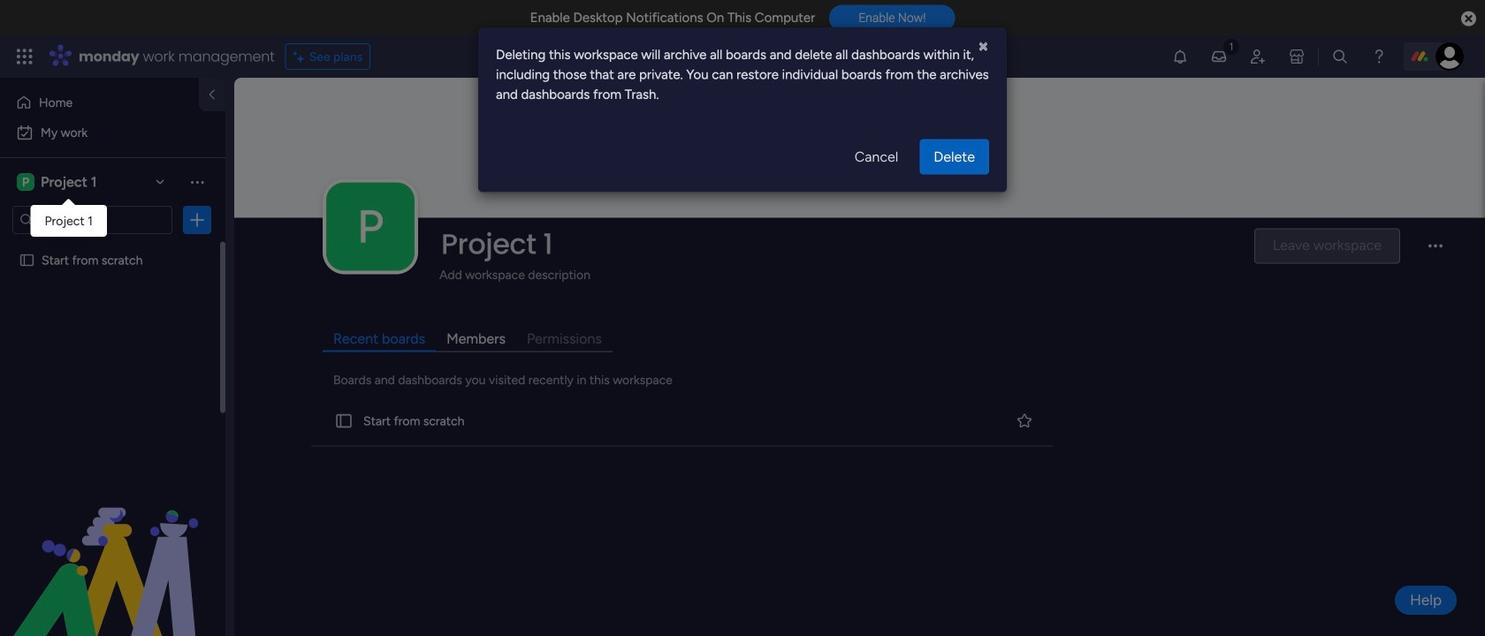 Task type: locate. For each thing, give the bounding box(es) containing it.
workspace selection element
[[17, 172, 99, 193]]

option down 'select product' image
[[11, 88, 188, 117]]

add to favorites image
[[1016, 412, 1034, 430]]

notifications image
[[1172, 48, 1189, 65]]

option up workspace selection element
[[11, 119, 215, 147]]

lottie animation element
[[0, 458, 226, 637]]

1 vertical spatial option
[[11, 119, 215, 147]]

2 vertical spatial option
[[0, 245, 226, 248]]

None field
[[437, 226, 1240, 263]]

option
[[11, 88, 188, 117], [11, 119, 215, 147], [0, 245, 226, 248]]

list box
[[0, 242, 226, 514]]

see plans image
[[293, 47, 309, 67]]

1 vertical spatial public board image
[[334, 412, 354, 431]]

0 horizontal spatial public board image
[[19, 252, 35, 269]]

select product image
[[16, 48, 34, 65]]

0 vertical spatial option
[[11, 88, 188, 117]]

workspace image
[[17, 172, 34, 192]]

public board image
[[19, 252, 35, 269], [334, 412, 354, 431]]

option down search in workspace field
[[0, 245, 226, 248]]

john smith image
[[1436, 42, 1464, 71]]

0 vertical spatial public board image
[[19, 252, 35, 269]]



Task type: vqa. For each thing, say whether or not it's contained in the screenshot.
keep
no



Task type: describe. For each thing, give the bounding box(es) containing it.
monday marketplace image
[[1289, 48, 1306, 65]]

1 image
[[1224, 36, 1240, 56]]

dapulse close image
[[1462, 10, 1477, 28]]

update feed image
[[1211, 48, 1228, 65]]

lottie animation image
[[0, 458, 226, 637]]

Search in workspace field
[[37, 210, 148, 230]]

search everything image
[[1332, 48, 1350, 65]]

1 horizontal spatial public board image
[[334, 412, 354, 431]]

invite members image
[[1250, 48, 1267, 65]]

help image
[[1371, 48, 1388, 65]]



